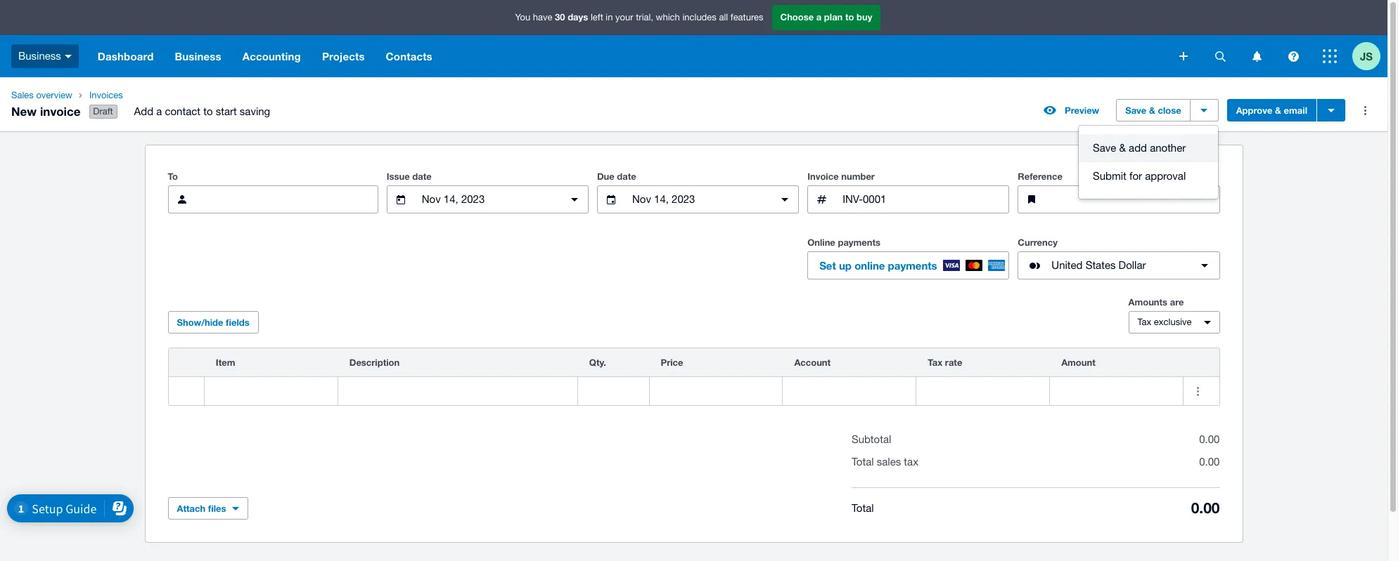 Task type: vqa. For each thing, say whether or not it's contained in the screenshot.
the rightmost Save
yes



Task type: describe. For each thing, give the bounding box(es) containing it.
set up online payments
[[819, 260, 937, 272]]

submit for approval button
[[1079, 163, 1218, 191]]

invoices
[[89, 90, 123, 101]]

invoice number
[[807, 171, 875, 182]]

invoice
[[40, 104, 81, 119]]

save for save & add another
[[1093, 142, 1116, 154]]

0.00 for total sales tax
[[1199, 457, 1220, 468]]

Reference text field
[[1052, 186, 1219, 213]]

have
[[533, 12, 552, 23]]

tax for tax rate
[[928, 357, 943, 369]]

new
[[11, 104, 37, 119]]

submit
[[1093, 170, 1126, 182]]

saving
[[240, 106, 270, 118]]

total for total sales tax
[[852, 457, 874, 468]]

contact element
[[168, 186, 378, 214]]

add
[[1129, 142, 1147, 154]]

preview
[[1065, 105, 1099, 116]]

due
[[597, 171, 614, 182]]

tax for tax exclusive
[[1138, 317, 1151, 328]]

tax
[[904, 457, 918, 468]]

show/hide fields
[[177, 317, 249, 329]]

2 vertical spatial 0.00
[[1191, 500, 1220, 518]]

0.00 for subtotal
[[1199, 434, 1220, 446]]

qty.
[[589, 357, 606, 369]]

rate
[[945, 357, 962, 369]]

buy
[[857, 11, 872, 23]]

js
[[1360, 50, 1373, 62]]

total for total
[[852, 503, 874, 515]]

contacts
[[386, 50, 432, 63]]

you
[[515, 12, 530, 23]]

issue date
[[387, 171, 432, 182]]

features
[[731, 12, 763, 23]]

all
[[719, 12, 728, 23]]

more line item options image
[[1184, 378, 1212, 406]]

Description text field
[[338, 378, 577, 405]]

email
[[1284, 105, 1307, 116]]

invoice number element
[[807, 186, 1009, 214]]

are
[[1170, 297, 1184, 308]]

banner containing js
[[0, 0, 1388, 77]]

description
[[349, 357, 400, 369]]

projects button
[[311, 35, 375, 77]]

to for contact
[[203, 106, 213, 118]]

approve
[[1236, 105, 1273, 116]]

Invoice number text field
[[841, 186, 1009, 213]]

you have 30 days left in your trial, which includes all features
[[515, 11, 763, 23]]

approval
[[1145, 170, 1186, 182]]

add
[[134, 106, 153, 118]]

Amount field
[[1050, 378, 1183, 405]]

js button
[[1352, 35, 1388, 77]]

invoices link
[[84, 89, 281, 103]]

& for add
[[1119, 142, 1126, 154]]

online
[[807, 237, 835, 248]]

account
[[794, 357, 831, 369]]

another
[[1150, 142, 1186, 154]]

subtotal
[[852, 434, 891, 446]]

up
[[839, 260, 852, 272]]

tax rate
[[928, 357, 962, 369]]

draft
[[93, 106, 113, 117]]

new invoice
[[11, 104, 81, 119]]

business inside dropdown button
[[175, 50, 221, 63]]

& for email
[[1275, 105, 1281, 116]]

sales
[[11, 90, 34, 101]]

save & add another button
[[1079, 134, 1218, 163]]

accounting button
[[232, 35, 311, 77]]

dollar
[[1119, 260, 1146, 272]]

save & add another
[[1093, 142, 1186, 154]]

date for issue date
[[412, 171, 432, 182]]

exclusive
[[1154, 317, 1192, 328]]

Inventory item text field
[[205, 378, 337, 405]]

sales overview link
[[6, 89, 78, 103]]

add a contact to start saving
[[134, 106, 270, 118]]

svg image
[[1252, 51, 1261, 62]]

preview button
[[1035, 99, 1108, 122]]

submit for approval
[[1093, 170, 1186, 182]]

trial,
[[636, 12, 653, 23]]

tax exclusive button
[[1128, 312, 1220, 334]]

more date options image for due date
[[771, 186, 799, 214]]

accounting
[[242, 50, 301, 63]]

svg image right svg icon
[[1288, 51, 1299, 62]]

online
[[855, 260, 885, 272]]

projects
[[322, 50, 365, 63]]

svg image left svg icon
[[1215, 51, 1225, 62]]

invoice line item list element
[[168, 348, 1220, 407]]



Task type: locate. For each thing, give the bounding box(es) containing it.
0 horizontal spatial business
[[18, 50, 61, 62]]

choose a plan to buy
[[780, 11, 872, 23]]

a left the plan
[[816, 11, 822, 23]]

date
[[412, 171, 432, 182], [617, 171, 636, 182]]

group containing save & add another
[[1079, 126, 1218, 199]]

fields
[[226, 317, 249, 329]]

svg image inside business popup button
[[65, 55, 72, 58]]

save & close button
[[1116, 99, 1190, 122]]

tax exclusive
[[1138, 317, 1192, 328]]

& inside the "save & close" button
[[1149, 105, 1155, 116]]

0 vertical spatial total
[[852, 457, 874, 468]]

navigation containing dashboard
[[87, 35, 1170, 77]]

1 total from the top
[[852, 457, 874, 468]]

& left add
[[1119, 142, 1126, 154]]

amount
[[1061, 357, 1096, 369]]

for
[[1129, 170, 1142, 182]]

dashboard link
[[87, 35, 164, 77]]

0 horizontal spatial a
[[156, 106, 162, 118]]

0 horizontal spatial payments
[[838, 237, 881, 248]]

Price field
[[649, 378, 782, 405]]

contact
[[165, 106, 200, 118]]

overview
[[36, 90, 72, 101]]

svg image up "overview" at the top left of the page
[[65, 55, 72, 58]]

amounts
[[1128, 297, 1167, 308]]

currency
[[1018, 237, 1058, 248]]

1 horizontal spatial a
[[816, 11, 822, 23]]

1 more date options image from the left
[[560, 186, 589, 214]]

a for contact
[[156, 106, 162, 118]]

set
[[819, 260, 836, 272]]

tax
[[1138, 317, 1151, 328], [928, 357, 943, 369]]

save up submit
[[1093, 142, 1116, 154]]

attach files button
[[168, 498, 248, 520]]

in
[[606, 12, 613, 23]]

total sales tax
[[852, 457, 918, 468]]

0 horizontal spatial date
[[412, 171, 432, 182]]

0 vertical spatial payments
[[838, 237, 881, 248]]

issue
[[387, 171, 410, 182]]

a inside banner
[[816, 11, 822, 23]]

Issue date text field
[[420, 186, 555, 213]]

& inside save & add another button
[[1119, 142, 1126, 154]]

more invoice options image
[[1351, 96, 1379, 125]]

svg image
[[1323, 49, 1337, 63], [1215, 51, 1225, 62], [1288, 51, 1299, 62], [1179, 52, 1188, 60], [65, 55, 72, 58]]

your
[[615, 12, 633, 23]]

0.00
[[1199, 434, 1220, 446], [1199, 457, 1220, 468], [1191, 500, 1220, 518]]

tax inside popup button
[[1138, 317, 1151, 328]]

& left email
[[1275, 105, 1281, 116]]

invoice
[[807, 171, 839, 182]]

date for due date
[[617, 171, 636, 182]]

1 horizontal spatial more date options image
[[771, 186, 799, 214]]

payments inside popup button
[[888, 260, 937, 272]]

business button
[[0, 35, 87, 77]]

sales
[[877, 457, 901, 468]]

1 vertical spatial a
[[156, 106, 162, 118]]

to for plan
[[845, 11, 854, 23]]

2 date from the left
[[617, 171, 636, 182]]

0 horizontal spatial more date options image
[[560, 186, 589, 214]]

price
[[661, 357, 683, 369]]

number
[[841, 171, 875, 182]]

navigation
[[87, 35, 1170, 77]]

approve & email
[[1236, 105, 1307, 116]]

set up online payments button
[[807, 252, 1009, 280]]

dashboard
[[98, 50, 154, 63]]

to
[[845, 11, 854, 23], [203, 106, 213, 118]]

save inside the "save & close" button
[[1125, 105, 1147, 116]]

a right the add
[[156, 106, 162, 118]]

group
[[1079, 126, 1218, 199]]

0 vertical spatial a
[[816, 11, 822, 23]]

date right due
[[617, 171, 636, 182]]

tax inside invoice line item list element
[[928, 357, 943, 369]]

more date options image for issue date
[[560, 186, 589, 214]]

united states dollar button
[[1018, 252, 1220, 280]]

close
[[1158, 105, 1181, 116]]

0 horizontal spatial &
[[1119, 142, 1126, 154]]

more date options image
[[560, 186, 589, 214], [771, 186, 799, 214]]

1 vertical spatial total
[[852, 503, 874, 515]]

tax down amounts
[[1138, 317, 1151, 328]]

30
[[555, 11, 565, 23]]

a for plan
[[816, 11, 822, 23]]

due date
[[597, 171, 636, 182]]

1 horizontal spatial &
[[1149, 105, 1155, 116]]

approve & email button
[[1227, 99, 1317, 122]]

attach files
[[177, 504, 226, 515]]

days
[[568, 11, 588, 23]]

sales overview
[[11, 90, 72, 101]]

2 horizontal spatial &
[[1275, 105, 1281, 116]]

list box
[[1079, 126, 1218, 199]]

date right the issue
[[412, 171, 432, 182]]

save for save & close
[[1125, 105, 1147, 116]]

business up sales overview
[[18, 50, 61, 62]]

united states dollar
[[1052, 260, 1146, 272]]

item
[[216, 357, 235, 369]]

Quantity field
[[578, 378, 649, 405]]

business button
[[164, 35, 232, 77]]

1 vertical spatial payments
[[888, 260, 937, 272]]

payments right online
[[888, 260, 937, 272]]

payments up online
[[838, 237, 881, 248]]

plan
[[824, 11, 843, 23]]

to
[[168, 171, 178, 182]]

& for close
[[1149, 105, 1155, 116]]

to left "start"
[[203, 106, 213, 118]]

2 total from the top
[[852, 503, 874, 515]]

1 vertical spatial to
[[203, 106, 213, 118]]

tax left rate
[[928, 357, 943, 369]]

1 horizontal spatial tax
[[1138, 317, 1151, 328]]

united
[[1052, 260, 1083, 272]]

1 vertical spatial save
[[1093, 142, 1116, 154]]

reference
[[1018, 171, 1063, 182]]

banner
[[0, 0, 1388, 77]]

amounts are
[[1128, 297, 1184, 308]]

online payments
[[807, 237, 881, 248]]

1 horizontal spatial to
[[845, 11, 854, 23]]

attach
[[177, 504, 205, 515]]

0 vertical spatial to
[[845, 11, 854, 23]]

Due date text field
[[631, 186, 765, 213]]

to left buy
[[845, 11, 854, 23]]

None field
[[205, 378, 337, 406]]

more line item options element
[[1184, 349, 1219, 377]]

which
[[656, 12, 680, 23]]

show/hide
[[177, 317, 223, 329]]

0 vertical spatial 0.00
[[1199, 434, 1220, 446]]

save left close
[[1125, 105, 1147, 116]]

business
[[18, 50, 61, 62], [175, 50, 221, 63]]

svg image left js
[[1323, 49, 1337, 63]]

1 horizontal spatial payments
[[888, 260, 937, 272]]

1 vertical spatial 0.00
[[1199, 457, 1220, 468]]

0 horizontal spatial tax
[[928, 357, 943, 369]]

&
[[1149, 105, 1155, 116], [1275, 105, 1281, 116], [1119, 142, 1126, 154]]

states
[[1086, 260, 1116, 272]]

total down total sales tax
[[852, 503, 874, 515]]

navigation inside banner
[[87, 35, 1170, 77]]

business inside popup button
[[18, 50, 61, 62]]

1 horizontal spatial save
[[1125, 105, 1147, 116]]

2 more date options image from the left
[[771, 186, 799, 214]]

To text field
[[201, 186, 377, 213]]

1 horizontal spatial business
[[175, 50, 221, 63]]

0 vertical spatial tax
[[1138, 317, 1151, 328]]

0 horizontal spatial save
[[1093, 142, 1116, 154]]

0 horizontal spatial to
[[203, 106, 213, 118]]

1 date from the left
[[412, 171, 432, 182]]

files
[[208, 504, 226, 515]]

save inside save & add another button
[[1093, 142, 1116, 154]]

list box containing save & add another
[[1079, 126, 1218, 199]]

contacts button
[[375, 35, 443, 77]]

svg image up close
[[1179, 52, 1188, 60]]

0 vertical spatial save
[[1125, 105, 1147, 116]]

& left close
[[1149, 105, 1155, 116]]

choose
[[780, 11, 814, 23]]

includes
[[682, 12, 716, 23]]

total down "subtotal"
[[852, 457, 874, 468]]

1 horizontal spatial date
[[617, 171, 636, 182]]

1 vertical spatial tax
[[928, 357, 943, 369]]

save & close
[[1125, 105, 1181, 116]]

to inside banner
[[845, 11, 854, 23]]

left
[[591, 12, 603, 23]]

& inside approve & email button
[[1275, 105, 1281, 116]]

business up invoices link
[[175, 50, 221, 63]]



